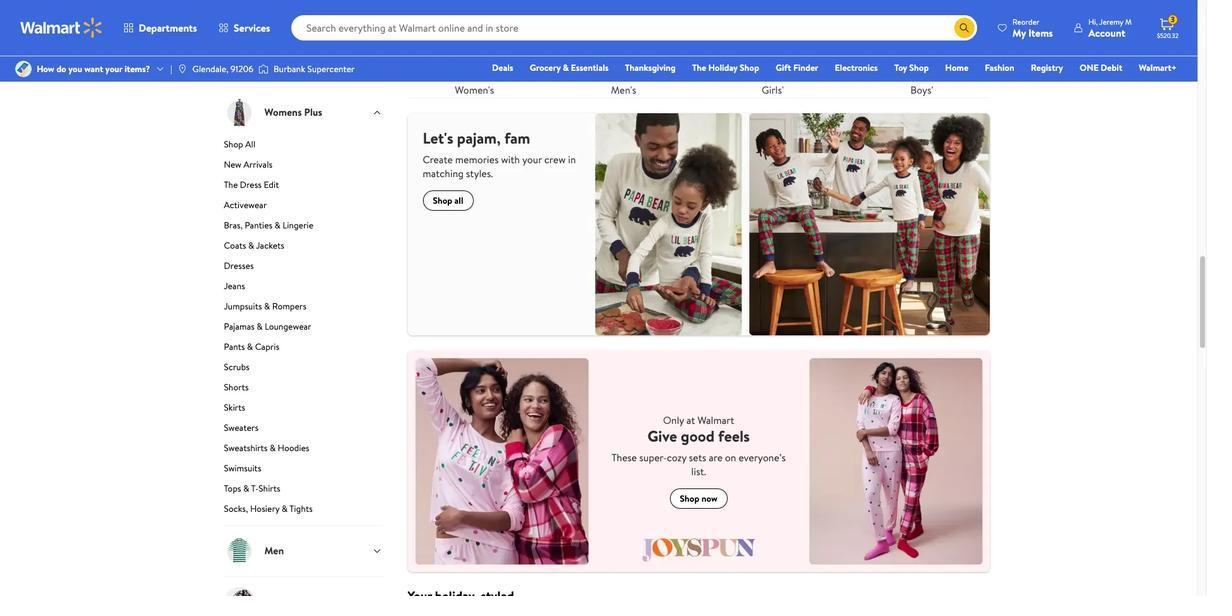 Task type: locate. For each thing, give the bounding box(es) containing it.
jewelry & watches
[[224, 43, 296, 56]]

shop
[[740, 61, 759, 74], [909, 61, 929, 74], [224, 138, 243, 150], [433, 194, 452, 207], [680, 493, 700, 505]]

1 hosiery from the top
[[250, 3, 280, 16]]

debit
[[1101, 61, 1123, 74]]

dresses
[[224, 259, 254, 272]]

socks,
[[224, 3, 248, 16], [224, 503, 248, 515]]

your right with
[[522, 153, 542, 166]]

the holiday shop
[[692, 61, 759, 74]]

the dress edit link
[[224, 178, 382, 196]]

Search search field
[[291, 15, 977, 41]]

& right the panties
[[275, 219, 281, 232]]

1 vertical spatial socks, hosiery & tights
[[224, 503, 313, 515]]

jewelry
[[224, 43, 253, 56]]

& for coats & jackets
[[248, 239, 254, 252]]

& inside 'link'
[[264, 300, 270, 313]]

reorder my items
[[1013, 16, 1053, 40]]

rompers
[[272, 300, 307, 313]]

1 socks, hosiery & tights link from the top
[[224, 3, 382, 21]]

0 vertical spatial the
[[692, 61, 706, 74]]

shop left 'all'
[[433, 194, 452, 207]]

at
[[687, 414, 695, 428]]

matching
[[423, 166, 464, 180]]

1 vertical spatial hosiery
[[250, 503, 280, 515]]

3
[[1171, 14, 1175, 25]]

coats & jackets link
[[224, 239, 382, 257]]

& left hoodies
[[270, 442, 276, 455]]

jeans
[[224, 280, 245, 292]]

1 horizontal spatial the
[[692, 61, 706, 74]]

0 vertical spatial tights
[[290, 3, 313, 16]]

0 vertical spatial your
[[105, 63, 122, 75]]

1 tights from the top
[[290, 3, 313, 16]]

hosiery for first socks, hosiery & tights link
[[250, 3, 280, 16]]

0 horizontal spatial your
[[105, 63, 122, 75]]

0 vertical spatial socks, hosiery & tights link
[[224, 3, 382, 21]]

0 horizontal spatial  image
[[15, 61, 32, 77]]

jeremy
[[1100, 16, 1124, 27]]

shop left all
[[224, 138, 243, 150]]

& right coats
[[248, 239, 254, 252]]

new arrivals link
[[224, 158, 382, 176]]

& up shoes link
[[282, 3, 288, 16]]

& inside "link"
[[275, 219, 281, 232]]

glendale,
[[192, 63, 228, 75]]

fashion
[[985, 61, 1015, 74]]

the for the dress edit
[[224, 178, 238, 191]]

list
[[400, 0, 997, 97]]

shoes link
[[224, 23, 382, 41]]

tops
[[224, 482, 241, 495]]

socks, hosiery & tights for 2nd socks, hosiery & tights link from the top
[[224, 503, 313, 515]]

jewelry & watches link
[[224, 43, 382, 61]]

grocery & essentials
[[530, 61, 609, 74]]

socks, hosiery & tights link up shoes link
[[224, 3, 382, 21]]

 image
[[15, 61, 32, 77], [258, 63, 269, 75], [177, 64, 187, 74]]

accessories
[[252, 64, 297, 76]]

1 vertical spatial socks, hosiery & tights link
[[224, 503, 382, 525]]

1 vertical spatial the
[[224, 178, 238, 191]]

2 horizontal spatial  image
[[258, 63, 269, 75]]

boys'
[[911, 83, 934, 97]]

shop for shop all
[[433, 194, 452, 207]]

women's
[[455, 83, 494, 97]]

2 tights from the top
[[290, 503, 313, 515]]

& right 'pajamas'
[[257, 320, 263, 333]]

bras, panties & lingerie
[[224, 219, 313, 232]]

tops & t-shirts link
[[224, 482, 382, 500]]

good
[[681, 426, 715, 447]]

socks, hosiery & tights for first socks, hosiery & tights link
[[224, 3, 313, 16]]

young adult image
[[224, 588, 254, 597]]

& right the jewelry
[[255, 43, 261, 56]]

thanksgiving link
[[619, 61, 682, 75]]

the left holiday
[[692, 61, 706, 74]]

lingerie
[[283, 219, 313, 232]]

& for pants & capris
[[247, 341, 253, 353]]

socks, for 2nd socks, hosiery & tights link from the top
[[224, 503, 248, 515]]

socks, for first socks, hosiery & tights link
[[224, 3, 248, 16]]

tights up shoes link
[[290, 3, 313, 16]]

shop left now
[[680, 493, 700, 505]]

walmart
[[698, 414, 734, 428]]

deals
[[492, 61, 513, 74]]

socks, hosiery & tights down shirts
[[224, 503, 313, 515]]

your
[[105, 63, 122, 75], [522, 153, 542, 166]]

sweaters
[[224, 422, 259, 434]]

hoodies
[[278, 442, 309, 455]]

bras,
[[224, 219, 243, 232]]

1 horizontal spatial  image
[[177, 64, 187, 74]]

1 socks, hosiery & tights from the top
[[224, 3, 313, 16]]

1 socks, from the top
[[224, 3, 248, 16]]

0 horizontal spatial the
[[224, 178, 238, 191]]

& left t-
[[243, 482, 249, 495]]

t-
[[251, 482, 259, 495]]

pajamas & loungewear
[[224, 320, 311, 333]]

the dress edit
[[224, 178, 279, 191]]

hosiery down shirts
[[250, 503, 280, 515]]

only
[[663, 414, 684, 428]]

activewear link
[[224, 199, 382, 216]]

& for sweatshirts & hoodies
[[270, 442, 276, 455]]

fam
[[504, 127, 530, 149]]

1 vertical spatial tights
[[290, 503, 313, 515]]

shop for shop now
[[680, 493, 700, 505]]

 image left how
[[15, 61, 32, 77]]

0 vertical spatial hosiery
[[250, 3, 280, 16]]

socks, hosiery & tights up "services"
[[224, 3, 313, 16]]

home link
[[940, 61, 974, 75]]

$520.32
[[1157, 31, 1179, 40]]

burbank
[[274, 63, 305, 75]]

hosiery up "services"
[[250, 3, 280, 16]]

want
[[84, 63, 103, 75]]

socks, up shoes
[[224, 3, 248, 16]]

2 hosiery from the top
[[250, 503, 280, 515]]

swimsuits link
[[224, 462, 382, 480]]

electronics
[[835, 61, 878, 74]]

registry
[[1031, 61, 1063, 74]]

& for jewelry & watches
[[255, 43, 261, 56]]

& right bags
[[244, 64, 250, 76]]

tights
[[290, 3, 313, 16], [290, 503, 313, 515]]

the left the 'dress'
[[224, 178, 238, 191]]

1 vertical spatial your
[[522, 153, 542, 166]]

search icon image
[[960, 23, 970, 33]]

 image for glendale, 91206
[[177, 64, 187, 74]]

do
[[56, 63, 66, 75]]

grocery & essentials link
[[524, 61, 614, 75]]

pants & capris
[[224, 341, 279, 353]]

& up pajamas & loungewear
[[264, 300, 270, 313]]

sweatshirts & hoodies link
[[224, 442, 382, 460]]

0 vertical spatial socks, hosiery & tights
[[224, 3, 313, 16]]

departments button
[[113, 13, 208, 43]]

plus
[[304, 105, 322, 119]]

1 horizontal spatial your
[[522, 153, 542, 166]]

 image right |
[[177, 64, 187, 74]]

|
[[170, 63, 172, 75]]

bags & accessories link
[[224, 64, 382, 87]]

2 socks, hosiery & tights from the top
[[224, 503, 313, 515]]

socks, hosiery & tights link
[[224, 3, 382, 21], [224, 503, 382, 525]]

how
[[37, 63, 54, 75]]

& right 'grocery'
[[563, 61, 569, 74]]

men button
[[224, 525, 382, 577]]

socks, down tops
[[224, 503, 248, 515]]

skirts
[[224, 401, 245, 414]]

tights down tops & t-shirts link
[[290, 503, 313, 515]]

1 vertical spatial socks,
[[224, 503, 248, 515]]

& right "pants"
[[247, 341, 253, 353]]

bras, panties & lingerie link
[[224, 219, 382, 237]]

your right 'want'
[[105, 63, 122, 75]]

jackets
[[256, 239, 284, 252]]

burbank supercenter
[[274, 63, 355, 75]]

 image for burbank supercenter
[[258, 63, 269, 75]]

shop all
[[433, 194, 463, 207]]

2 socks, from the top
[[224, 503, 248, 515]]

0 vertical spatial socks,
[[224, 3, 248, 16]]

& for bags & accessories
[[244, 64, 250, 76]]

new
[[224, 158, 241, 171]]

socks, hosiery & tights link down tops & t-shirts link
[[224, 503, 382, 525]]

the for the holiday shop
[[692, 61, 706, 74]]

the
[[692, 61, 706, 74], [224, 178, 238, 191]]

2 socks, hosiery & tights link from the top
[[224, 503, 382, 525]]

toy
[[895, 61, 907, 74]]

let's
[[423, 127, 453, 149]]

on
[[725, 451, 736, 465]]

m
[[1125, 16, 1132, 27]]

gift finder
[[776, 61, 819, 74]]

 image down "jewelry & watches"
[[258, 63, 269, 75]]

arrivals
[[244, 158, 273, 171]]



Task type: describe. For each thing, give the bounding box(es) containing it.
gift
[[776, 61, 791, 74]]

let's pajam, fam create memories with your crew in matching styles.
[[423, 127, 576, 180]]

essentials
[[571, 61, 609, 74]]

hi,
[[1089, 16, 1098, 27]]

boys' link
[[855, 0, 989, 97]]

womens plus button
[[224, 87, 382, 138]]

are
[[709, 451, 723, 465]]

shop now
[[680, 493, 718, 505]]

pajamas & loungewear link
[[224, 320, 382, 338]]

shop now link
[[670, 489, 728, 509]]

coats
[[224, 239, 246, 252]]

hosiery for 2nd socks, hosiery & tights link from the top
[[250, 503, 280, 515]]

these
[[612, 451, 637, 465]]

& down tops & t-shirts link
[[282, 503, 288, 515]]

jeans link
[[224, 280, 382, 297]]

electronics link
[[829, 61, 884, 75]]

holiday
[[709, 61, 738, 74]]

men's link
[[557, 0, 691, 97]]

toy shop link
[[889, 61, 935, 75]]

deals link
[[487, 61, 519, 75]]

shorts
[[224, 381, 249, 394]]

shop all
[[224, 138, 255, 150]]

sweatshirts & hoodies
[[224, 442, 309, 455]]

styles.
[[466, 166, 493, 180]]

hi, jeremy m account
[[1089, 16, 1132, 40]]

shoes
[[224, 23, 247, 36]]

thanksgiving
[[625, 61, 676, 74]]

my
[[1013, 26, 1026, 40]]

services
[[234, 21, 270, 35]]

shop for shop all
[[224, 138, 243, 150]]

your inside the let's pajam, fam create memories with your crew in matching styles.
[[522, 153, 542, 166]]

womens plus
[[264, 105, 322, 119]]

sweaters link
[[224, 422, 382, 439]]

account
[[1089, 26, 1126, 40]]

walmart image
[[20, 18, 103, 38]]

reorder
[[1013, 16, 1040, 27]]

shop right holiday
[[740, 61, 759, 74]]

capris
[[255, 341, 279, 353]]

& for grocery & essentials
[[563, 61, 569, 74]]

in
[[568, 153, 576, 166]]

tights for 2nd socks, hosiery & tights link from the top
[[290, 503, 313, 515]]

create
[[423, 153, 453, 166]]

memories
[[455, 153, 499, 166]]

home
[[945, 61, 969, 74]]

grocery
[[530, 61, 561, 74]]

Walmart Site-Wide search field
[[291, 15, 977, 41]]

91206
[[231, 63, 253, 75]]

dress
[[240, 178, 262, 191]]

tights for first socks, hosiery & tights link
[[290, 3, 313, 16]]

skirts link
[[224, 401, 382, 419]]

how do you want your items?
[[37, 63, 150, 75]]

men
[[264, 544, 284, 558]]

swimsuits
[[224, 462, 261, 475]]

with
[[501, 153, 520, 166]]

glendale, 91206
[[192, 63, 253, 75]]

men's
[[611, 83, 636, 97]]

supercenter
[[307, 63, 355, 75]]

pants
[[224, 341, 245, 353]]

one
[[1080, 61, 1099, 74]]

one debit
[[1080, 61, 1123, 74]]

jumpsuits
[[224, 300, 262, 313]]

list containing women's
[[400, 0, 997, 97]]

all
[[455, 194, 463, 207]]

all
[[245, 138, 255, 150]]

fashion link
[[979, 61, 1020, 75]]

& for pajamas & loungewear
[[257, 320, 263, 333]]

loungewear
[[265, 320, 311, 333]]

& for tops & t-shirts
[[243, 482, 249, 495]]

new arrivals
[[224, 158, 273, 171]]

 image for how do you want your items?
[[15, 61, 32, 77]]

jumpsuits & rompers link
[[224, 300, 382, 318]]

girls' link
[[706, 0, 840, 97]]

toy shop
[[895, 61, 929, 74]]

pajamas
[[224, 320, 255, 333]]

one debit link
[[1074, 61, 1128, 75]]

women's link
[[408, 0, 542, 97]]

& for jumpsuits & rompers
[[264, 300, 270, 313]]

3 $520.32
[[1157, 14, 1179, 40]]

tops & t-shirts
[[224, 482, 280, 495]]

items
[[1029, 26, 1053, 40]]

feels
[[718, 426, 750, 447]]

bags & accessories
[[224, 64, 297, 76]]

registry link
[[1025, 61, 1069, 75]]

shop right toy
[[909, 61, 929, 74]]



Task type: vqa. For each thing, say whether or not it's contained in the screenshot.
be inside private your registry won't be searchable. you can still share the link with your friends and family.
no



